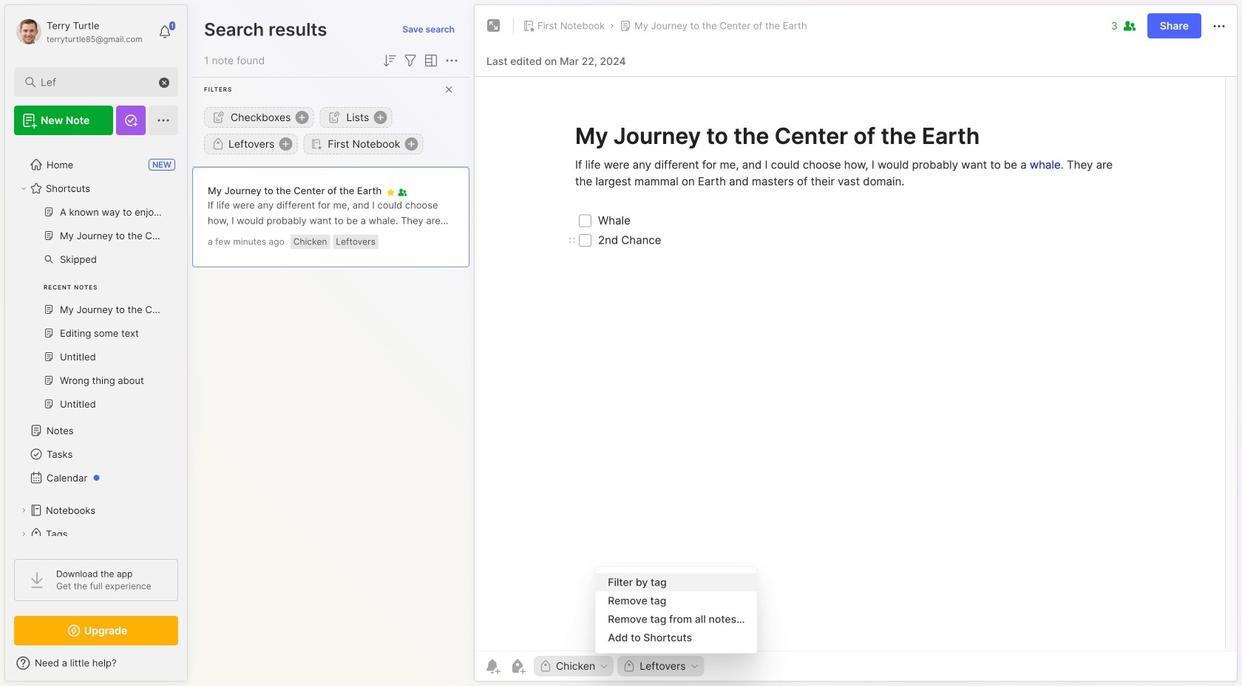 Task type: describe. For each thing, give the bounding box(es) containing it.
Note Editor text field
[[475, 76, 1237, 651]]

Leftovers Tag actions field
[[686, 662, 700, 672]]

expand note image
[[485, 17, 503, 35]]

expand notebooks image
[[19, 507, 28, 515]]

More options field
[[443, 52, 461, 70]]

none search field inside the main element
[[41, 73, 159, 91]]

Chicken Tag actions field
[[595, 662, 610, 672]]

dropdown list menu
[[596, 574, 757, 648]]

Add tag field
[[708, 660, 819, 673]]

main element
[[0, 0, 192, 687]]

add a reminder image
[[484, 658, 501, 676]]

More actions field
[[1211, 17, 1228, 35]]



Task type: vqa. For each thing, say whether or not it's contained in the screenshot.
Help and Learning task checklist field
no



Task type: locate. For each thing, give the bounding box(es) containing it.
tree
[[5, 144, 187, 603]]

View options field
[[419, 52, 440, 70]]

expand tags image
[[19, 530, 28, 539]]

Add filters field
[[402, 52, 419, 70]]

None search field
[[41, 73, 159, 91]]

tree inside the main element
[[5, 144, 187, 603]]

group
[[14, 200, 169, 425]]

add tag image
[[509, 658, 527, 676]]

menu item
[[596, 574, 757, 592]]

Account field
[[14, 17, 142, 47]]

Sort options field
[[381, 52, 399, 70]]

WHAT'S NEW field
[[5, 652, 187, 676]]

click to collapse image
[[187, 660, 198, 677]]

note window element
[[474, 4, 1238, 686]]

add filters image
[[402, 52, 419, 70]]

group inside tree
[[14, 200, 169, 425]]

Search text field
[[41, 75, 159, 89]]

more actions image
[[1211, 17, 1228, 35]]



